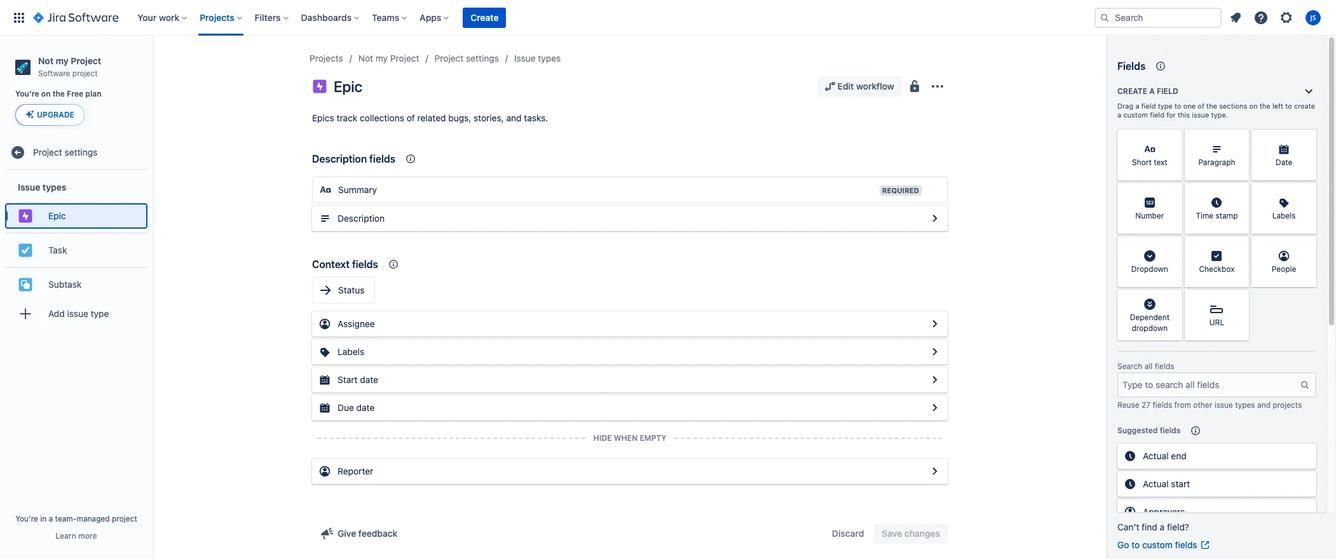Task type: locate. For each thing, give the bounding box(es) containing it.
0 horizontal spatial projects
[[200, 12, 234, 23]]

1 horizontal spatial type
[[1158, 102, 1173, 110]]

workflow
[[857, 81, 895, 92]]

1 you're from the top
[[15, 89, 39, 99]]

0 vertical spatial project
[[72, 69, 98, 78]]

to right left at the right of the page
[[1286, 102, 1293, 110]]

2 open field configuration image from the top
[[928, 345, 943, 360]]

1 horizontal spatial labels
[[1273, 211, 1296, 221]]

to up this
[[1175, 102, 1182, 110]]

0 horizontal spatial issue
[[18, 182, 40, 193]]

1 vertical spatial custom
[[1143, 540, 1173, 551]]

to right the go
[[1132, 540, 1140, 551]]

2 vertical spatial types
[[1236, 401, 1256, 410]]

jira software image
[[33, 10, 118, 25], [33, 10, 118, 25]]

1 vertical spatial labels
[[338, 347, 365, 357]]

add issue type image
[[18, 307, 33, 322]]

date for due date
[[357, 403, 375, 413]]

labels
[[1273, 211, 1296, 221], [338, 347, 365, 357]]

1 horizontal spatial to
[[1175, 102, 1182, 110]]

issue types link
[[514, 51, 561, 66]]

the left free on the left top
[[53, 89, 65, 99]]

date inside button
[[360, 375, 378, 385]]

issue for the issue types link
[[514, 53, 536, 64]]

and for projects
[[1258, 401, 1271, 410]]

more information about the context fields image
[[403, 151, 419, 167], [386, 257, 401, 272]]

2 actual from the top
[[1143, 479, 1169, 490]]

edit workflow button
[[818, 76, 902, 97]]

open field configuration image inside assignee button
[[928, 317, 943, 332]]

1 vertical spatial open field configuration image
[[928, 345, 943, 360]]

types for group containing issue types
[[43, 182, 66, 193]]

fields
[[369, 153, 396, 165], [352, 259, 378, 270], [1155, 362, 1175, 371], [1153, 401, 1173, 410], [1160, 426, 1181, 436], [1176, 540, 1198, 551]]

issue down one
[[1192, 111, 1210, 119]]

of right one
[[1198, 102, 1205, 110]]

1 vertical spatial type
[[91, 308, 109, 319]]

issue types down the primary element
[[514, 53, 561, 64]]

left
[[1273, 102, 1284, 110]]

1 horizontal spatial project settings
[[435, 53, 499, 64]]

0 horizontal spatial to
[[1132, 540, 1140, 551]]

more information image for people
[[1300, 238, 1316, 253]]

you're left in
[[15, 514, 38, 524]]

more information image for paragraph
[[1233, 131, 1249, 146]]

create inside button
[[471, 12, 499, 23]]

1 vertical spatial project settings link
[[5, 140, 148, 166]]

projects for projects "link"
[[310, 53, 343, 64]]

0 vertical spatial open field configuration image
[[928, 211, 943, 226]]

project down teams popup button
[[390, 53, 419, 64]]

of left the related
[[407, 113, 415, 123]]

1 vertical spatial issue
[[67, 308, 88, 319]]

reporter button
[[312, 459, 948, 485]]

banner
[[0, 0, 1337, 36]]

actual end button
[[1118, 444, 1317, 469]]

1 horizontal spatial project settings link
[[435, 51, 499, 66]]

0 vertical spatial field
[[1157, 86, 1179, 96]]

my
[[376, 53, 388, 64], [56, 55, 69, 66]]

settings down upgrade
[[65, 147, 98, 158]]

project up plan
[[72, 69, 98, 78]]

epic up task
[[48, 210, 66, 221]]

open field configuration image
[[928, 211, 943, 226], [928, 345, 943, 360], [928, 373, 943, 388]]

0 vertical spatial epic
[[334, 78, 362, 95]]

0 vertical spatial more information about the context fields image
[[403, 151, 419, 167]]

type up for
[[1158, 102, 1173, 110]]

1 horizontal spatial types
[[538, 53, 561, 64]]

reuse 27 fields from other issue types and projects
[[1118, 401, 1303, 410]]

projects up issue type icon
[[310, 53, 343, 64]]

issue inside the issue types link
[[514, 53, 536, 64]]

not my project link
[[359, 51, 419, 66]]

projects link
[[310, 51, 343, 66]]

0 horizontal spatial and
[[506, 113, 522, 123]]

project settings link down create button
[[435, 51, 499, 66]]

1 vertical spatial types
[[43, 182, 66, 193]]

0 vertical spatial issue
[[514, 53, 536, 64]]

edit
[[838, 81, 854, 92]]

primary element
[[8, 0, 1095, 35]]

more information about the fields image
[[1154, 59, 1169, 74]]

projects
[[1273, 401, 1303, 410]]

labels inside button
[[338, 347, 365, 357]]

open field configuration image
[[928, 317, 943, 332], [928, 401, 943, 416], [928, 464, 943, 479]]

2 horizontal spatial issue
[[1215, 401, 1234, 410]]

the up type. at the right
[[1207, 102, 1218, 110]]

fields up summary
[[369, 153, 396, 165]]

0 horizontal spatial create
[[471, 12, 499, 23]]

0 vertical spatial issue
[[1192, 111, 1210, 119]]

issue types up epic link
[[18, 182, 66, 193]]

1 vertical spatial date
[[357, 403, 375, 413]]

1 horizontal spatial issue types
[[514, 53, 561, 64]]

help image
[[1254, 10, 1269, 25]]

time
[[1196, 211, 1214, 221]]

types up epic group
[[43, 182, 66, 193]]

2 you're from the top
[[15, 514, 38, 524]]

3 open field configuration image from the top
[[928, 373, 943, 388]]

0 vertical spatial open field configuration image
[[928, 317, 943, 332]]

more information about the context fields image right context fields
[[386, 257, 401, 272]]

type down subtask link
[[91, 308, 109, 319]]

2 horizontal spatial the
[[1260, 102, 1271, 110]]

open field configuration image for reporter
[[928, 464, 943, 479]]

issue inside button
[[67, 308, 88, 319]]

fields
[[1118, 60, 1146, 72]]

1 vertical spatial on
[[1250, 102, 1258, 110]]

0 horizontal spatial my
[[56, 55, 69, 66]]

not inside not my project software project
[[38, 55, 53, 66]]

epic right issue type icon
[[334, 78, 362, 95]]

project settings down upgrade
[[33, 147, 98, 158]]

projects inside dropdown button
[[200, 12, 234, 23]]

description fields
[[312, 153, 396, 165]]

description down summary
[[338, 213, 385, 224]]

and
[[506, 113, 522, 123], [1258, 401, 1271, 410]]

0 horizontal spatial labels
[[338, 347, 365, 357]]

and left projects
[[1258, 401, 1271, 410]]

0 vertical spatial type
[[1158, 102, 1173, 110]]

1 vertical spatial projects
[[310, 53, 343, 64]]

collections
[[360, 113, 404, 123]]

1 vertical spatial issue
[[18, 182, 40, 193]]

stamp
[[1216, 211, 1238, 221]]

0 vertical spatial description
[[312, 153, 367, 165]]

and for tasks.
[[506, 113, 522, 123]]

1 horizontal spatial on
[[1250, 102, 1258, 110]]

settings
[[466, 53, 499, 64], [65, 147, 98, 158]]

more information about the context fields image for description fields
[[403, 151, 419, 167]]

reporter
[[338, 466, 374, 477]]

the left left at the right of the page
[[1260, 102, 1271, 110]]

labels up 'start'
[[338, 347, 365, 357]]

0 horizontal spatial type
[[91, 308, 109, 319]]

actual inside button
[[1143, 451, 1169, 462]]

0 vertical spatial and
[[506, 113, 522, 123]]

date for start date
[[360, 375, 378, 385]]

dashboards
[[301, 12, 352, 23]]

field left for
[[1150, 111, 1165, 119]]

1 horizontal spatial and
[[1258, 401, 1271, 410]]

description button
[[312, 206, 948, 231]]

custom inside drag a field type to one of the sections on the left to create a custom field for this issue type.
[[1124, 111, 1148, 119]]

actual left end
[[1143, 451, 1169, 462]]

0 vertical spatial you're
[[15, 89, 39, 99]]

more information about the context fields image down the epics track collections of related bugs, stories, and tasks.
[[403, 151, 419, 167]]

more information image
[[1166, 131, 1181, 146], [1166, 184, 1181, 200], [1300, 184, 1316, 200], [1166, 238, 1181, 253], [1233, 238, 1249, 253]]

to
[[1175, 102, 1182, 110], [1286, 102, 1293, 110], [1132, 540, 1140, 551]]

0 horizontal spatial more information about the context fields image
[[386, 257, 401, 272]]

you're
[[15, 89, 39, 99], [15, 514, 38, 524]]

0 vertical spatial date
[[360, 375, 378, 385]]

project inside not my project software project
[[71, 55, 101, 66]]

issue types inside group
[[18, 182, 66, 193]]

0 horizontal spatial project
[[72, 69, 98, 78]]

create
[[471, 12, 499, 23], [1118, 86, 1148, 96]]

a
[[1150, 86, 1155, 96], [1136, 102, 1140, 110], [1118, 111, 1122, 119], [49, 514, 53, 524], [1160, 522, 1165, 533]]

1 open field configuration image from the top
[[928, 211, 943, 226]]

description
[[312, 153, 367, 165], [338, 213, 385, 224]]

go to custom fields
[[1118, 540, 1198, 551]]

settings down create button
[[466, 53, 499, 64]]

open field configuration image for assignee
[[928, 317, 943, 332]]

0 vertical spatial issue types
[[514, 53, 561, 64]]

more information image for checkbox
[[1233, 238, 1249, 253]]

0 vertical spatial on
[[41, 89, 51, 99]]

dropdown
[[1132, 324, 1168, 333]]

free
[[67, 89, 83, 99]]

types down the type to search all fields text box
[[1236, 401, 1256, 410]]

custom down the 'can't find a field?'
[[1143, 540, 1173, 551]]

epics
[[312, 113, 334, 123]]

my inside not my project software project
[[56, 55, 69, 66]]

you're up "upgrade" button
[[15, 89, 39, 99]]

0 horizontal spatial not
[[38, 55, 53, 66]]

0 vertical spatial actual
[[1143, 451, 1169, 462]]

0 vertical spatial projects
[[200, 12, 234, 23]]

edit workflow
[[838, 81, 895, 92]]

custom down drag
[[1124, 111, 1148, 119]]

date inside button
[[357, 403, 375, 413]]

on
[[41, 89, 51, 99], [1250, 102, 1258, 110]]

can't
[[1118, 522, 1140, 533]]

dashboards button
[[297, 7, 364, 28]]

date right due
[[357, 403, 375, 413]]

more information image for time stamp
[[1233, 184, 1249, 200]]

1 horizontal spatial the
[[1207, 102, 1218, 110]]

issue
[[1192, 111, 1210, 119], [67, 308, 88, 319], [1215, 401, 1234, 410]]

more
[[78, 532, 97, 541]]

types down the primary element
[[538, 53, 561, 64]]

1 vertical spatial project
[[112, 514, 137, 524]]

number
[[1136, 211, 1165, 221]]

a down more information about the fields icon
[[1150, 86, 1155, 96]]

2 open field configuration image from the top
[[928, 401, 943, 416]]

not up software
[[38, 55, 53, 66]]

0 vertical spatial project settings link
[[435, 51, 499, 66]]

1 vertical spatial issue types
[[18, 182, 66, 193]]

checkbox
[[1200, 265, 1235, 274]]

add issue type button
[[5, 302, 148, 327]]

project
[[390, 53, 419, 64], [435, 53, 464, 64], [71, 55, 101, 66], [33, 147, 62, 158]]

2 vertical spatial issue
[[1215, 401, 1234, 410]]

discard button
[[825, 524, 872, 544]]

create button
[[463, 7, 507, 28]]

field down create a field
[[1142, 102, 1156, 110]]

1 vertical spatial you're
[[15, 514, 38, 524]]

project up plan
[[71, 55, 101, 66]]

project down apps popup button
[[435, 53, 464, 64]]

0 horizontal spatial issue types
[[18, 182, 66, 193]]

2 horizontal spatial types
[[1236, 401, 1256, 410]]

field up for
[[1157, 86, 1179, 96]]

dependent
[[1130, 313, 1170, 322]]

1 open field configuration image from the top
[[928, 317, 943, 332]]

no restrictions image
[[907, 79, 923, 94]]

description inside button
[[338, 213, 385, 224]]

on up "upgrade" button
[[41, 89, 51, 99]]

hide when empty
[[594, 434, 667, 443]]

1 horizontal spatial more information about the context fields image
[[403, 151, 419, 167]]

3 open field configuration image from the top
[[928, 464, 943, 479]]

more information image for date
[[1300, 131, 1316, 146]]

teams
[[372, 12, 399, 23]]

description up summary
[[312, 153, 367, 165]]

1 vertical spatial project settings
[[33, 147, 98, 158]]

0 horizontal spatial epic
[[48, 210, 66, 221]]

1 horizontal spatial create
[[1118, 86, 1148, 96]]

0 horizontal spatial issue
[[67, 308, 88, 319]]

learn
[[56, 532, 76, 541]]

project settings down create button
[[435, 53, 499, 64]]

1 vertical spatial description
[[338, 213, 385, 224]]

and left tasks.
[[506, 113, 522, 123]]

projects
[[200, 12, 234, 23], [310, 53, 343, 64]]

create up drag
[[1118, 86, 1148, 96]]

approvers
[[1143, 507, 1185, 518]]

a down drag
[[1118, 111, 1122, 119]]

1 vertical spatial more information about the context fields image
[[386, 257, 401, 272]]

date right 'start'
[[360, 375, 378, 385]]

not
[[359, 53, 373, 64], [38, 55, 53, 66]]

1 horizontal spatial of
[[1198, 102, 1205, 110]]

open field configuration image inside description button
[[928, 211, 943, 226]]

issue down the primary element
[[514, 53, 536, 64]]

labels up people
[[1273, 211, 1296, 221]]

more information image
[[1233, 131, 1249, 146], [1300, 131, 1316, 146], [1233, 184, 1249, 200], [1300, 238, 1316, 253], [1166, 291, 1181, 307]]

actual inside button
[[1143, 479, 1169, 490]]

add
[[48, 308, 65, 319]]

create right apps popup button
[[471, 12, 499, 23]]

issue inside drag a field type to one of the sections on the left to create a custom field for this issue type.
[[1192, 111, 1210, 119]]

can't find a field?
[[1118, 522, 1190, 533]]

0 vertical spatial of
[[1198, 102, 1205, 110]]

0 vertical spatial create
[[471, 12, 499, 23]]

group
[[5, 171, 148, 335]]

0 horizontal spatial settings
[[65, 147, 98, 158]]

issue type icon image
[[312, 79, 327, 94]]

url
[[1210, 318, 1225, 328]]

when
[[614, 434, 638, 443]]

issue up epic link
[[18, 182, 40, 193]]

2 vertical spatial open field configuration image
[[928, 464, 943, 479]]

fields left this link will be opened in a new tab icon
[[1176, 540, 1198, 551]]

1 horizontal spatial epic
[[334, 78, 362, 95]]

issue types for the issue types link
[[514, 53, 561, 64]]

banner containing your work
[[0, 0, 1337, 36]]

custom
[[1124, 111, 1148, 119], [1143, 540, 1173, 551]]

types
[[538, 53, 561, 64], [43, 182, 66, 193], [1236, 401, 1256, 410]]

1 horizontal spatial projects
[[310, 53, 343, 64]]

1 vertical spatial epic
[[48, 210, 66, 221]]

drag a field type to one of the sections on the left to create a custom field for this issue type.
[[1118, 102, 1316, 119]]

your profile and settings image
[[1306, 10, 1321, 25]]

1 horizontal spatial issue
[[514, 53, 536, 64]]

actual start button
[[1118, 472, 1317, 497]]

27
[[1142, 401, 1151, 410]]

go to custom fields link
[[1118, 539, 1211, 552]]

0 horizontal spatial project settings
[[33, 147, 98, 158]]

on right the sections
[[1250, 102, 1258, 110]]

start date button
[[312, 368, 948, 393]]

project settings link
[[435, 51, 499, 66], [5, 140, 148, 166]]

issue right add
[[67, 308, 88, 319]]

1 actual from the top
[[1143, 451, 1169, 462]]

fields inside "link"
[[1176, 540, 1198, 551]]

not right projects "link"
[[359, 53, 373, 64]]

0 horizontal spatial types
[[43, 182, 66, 193]]

0 horizontal spatial the
[[53, 89, 65, 99]]

you're for you're on the free plan
[[15, 89, 39, 99]]

a right in
[[49, 514, 53, 524]]

filters
[[255, 12, 281, 23]]

project right 'managed'
[[112, 514, 137, 524]]

open field configuration image inside due date button
[[928, 401, 943, 416]]

1 horizontal spatial issue
[[1192, 111, 1210, 119]]

team-
[[55, 514, 77, 524]]

issue right other
[[1215, 401, 1234, 410]]

fields left 'more information about the suggested fields' 'icon'
[[1160, 426, 1181, 436]]

paragraph
[[1199, 158, 1236, 168]]

open field configuration image inside labels button
[[928, 345, 943, 360]]

1 horizontal spatial settings
[[466, 53, 499, 64]]

type.
[[1212, 111, 1229, 119]]

project settings link down upgrade
[[5, 140, 148, 166]]

actual left start
[[1143, 479, 1169, 490]]

summary
[[338, 184, 377, 195]]

plan
[[85, 89, 101, 99]]

projects right work
[[200, 12, 234, 23]]

issue inside group
[[18, 182, 40, 193]]

field for create
[[1157, 86, 1179, 96]]

1 vertical spatial actual
[[1143, 479, 1169, 490]]

2 vertical spatial open field configuration image
[[928, 373, 943, 388]]

1 vertical spatial field
[[1142, 102, 1156, 110]]

types inside group
[[43, 182, 66, 193]]

people
[[1272, 265, 1297, 274]]

the
[[53, 89, 65, 99], [1207, 102, 1218, 110], [1260, 102, 1271, 110]]

0 vertical spatial custom
[[1124, 111, 1148, 119]]

open field configuration image inside the reporter button
[[928, 464, 943, 479]]

types for the issue types link
[[538, 53, 561, 64]]

1 horizontal spatial not
[[359, 53, 373, 64]]

my for not my project software project
[[56, 55, 69, 66]]

0 vertical spatial types
[[538, 53, 561, 64]]

1 vertical spatial open field configuration image
[[928, 401, 943, 416]]

0 horizontal spatial of
[[407, 113, 415, 123]]

Type to search all fields text field
[[1119, 374, 1300, 397]]

my up software
[[56, 55, 69, 66]]

1 vertical spatial and
[[1258, 401, 1271, 410]]

task
[[48, 245, 67, 256]]

my down "teams"
[[376, 53, 388, 64]]

1 vertical spatial create
[[1118, 86, 1148, 96]]



Task type: describe. For each thing, give the bounding box(es) containing it.
suggested fields
[[1118, 426, 1181, 436]]

apps button
[[416, 7, 454, 28]]

subtask link
[[5, 272, 148, 298]]

related
[[418, 113, 446, 123]]

find
[[1142, 522, 1158, 533]]

2 vertical spatial field
[[1150, 111, 1165, 119]]

labels button
[[312, 340, 948, 365]]

bugs,
[[449, 113, 471, 123]]

more information about the suggested fields image
[[1189, 424, 1204, 439]]

custom inside go to custom fields "link"
[[1143, 540, 1173, 551]]

0 vertical spatial settings
[[466, 53, 499, 64]]

upgrade button
[[16, 105, 84, 125]]

discard
[[832, 528, 864, 539]]

sections
[[1220, 102, 1248, 110]]

issue types for group containing issue types
[[18, 182, 66, 193]]

software
[[38, 69, 70, 78]]

more information image for number
[[1166, 184, 1181, 200]]

start
[[1172, 479, 1191, 490]]

fields right 27
[[1153, 401, 1173, 410]]

1 vertical spatial of
[[407, 113, 415, 123]]

required
[[883, 186, 920, 195]]

appswitcher icon image
[[11, 10, 27, 25]]

upgrade
[[37, 110, 74, 120]]

more information image for labels
[[1300, 184, 1316, 200]]

date
[[1276, 158, 1293, 168]]

2 horizontal spatial to
[[1286, 102, 1293, 110]]

in
[[40, 514, 47, 524]]

create for create
[[471, 12, 499, 23]]

to inside go to custom fields "link"
[[1132, 540, 1140, 551]]

open field configuration image for due date
[[928, 401, 943, 416]]

not my project
[[359, 53, 419, 64]]

open field configuration image for assignee
[[928, 345, 943, 360]]

projects button
[[196, 7, 247, 28]]

managed
[[77, 514, 110, 524]]

give feedback button
[[312, 524, 405, 544]]

0 horizontal spatial on
[[41, 89, 51, 99]]

all
[[1145, 362, 1153, 371]]

short
[[1133, 158, 1152, 168]]

a right find
[[1160, 522, 1165, 533]]

type inside drag a field type to one of the sections on the left to create a custom field for this issue type.
[[1158, 102, 1173, 110]]

open field configuration image inside "start date" button
[[928, 373, 943, 388]]

fields right all
[[1155, 362, 1175, 371]]

you're on the free plan
[[15, 89, 101, 99]]

description for description fields
[[312, 153, 367, 165]]

context
[[312, 259, 350, 270]]

of inside drag a field type to one of the sections on the left to create a custom field for this issue type.
[[1198, 102, 1205, 110]]

due date
[[338, 403, 375, 413]]

one
[[1184, 102, 1196, 110]]

end
[[1172, 451, 1187, 462]]

give
[[338, 528, 356, 539]]

go
[[1118, 540, 1130, 551]]

assignee button
[[312, 312, 948, 337]]

epic group
[[5, 200, 148, 233]]

search
[[1118, 362, 1143, 371]]

my for not my project
[[376, 53, 388, 64]]

issue for group containing issue types
[[18, 182, 40, 193]]

dropdown
[[1132, 265, 1169, 274]]

epics track collections of related bugs, stories, and tasks.
[[312, 113, 548, 123]]

approvers button
[[1118, 500, 1317, 525]]

dependent dropdown
[[1130, 313, 1170, 333]]

your
[[138, 12, 157, 23]]

epic inside group
[[48, 210, 66, 221]]

projects for projects dropdown button
[[200, 12, 234, 23]]

create for create a field
[[1118, 86, 1148, 96]]

1 horizontal spatial project
[[112, 514, 137, 524]]

0 vertical spatial project settings
[[435, 53, 499, 64]]

notifications image
[[1229, 10, 1244, 25]]

actual for actual start
[[1143, 479, 1169, 490]]

not for not my project
[[359, 53, 373, 64]]

epic link
[[5, 204, 148, 229]]

filters button
[[251, 7, 294, 28]]

feedback
[[359, 528, 398, 539]]

1 vertical spatial settings
[[65, 147, 98, 158]]

text
[[1154, 158, 1168, 168]]

type inside button
[[91, 308, 109, 319]]

hide
[[594, 434, 612, 443]]

you're for you're in a team-managed project
[[15, 514, 38, 524]]

search image
[[1100, 12, 1110, 23]]

sidebar navigation image
[[139, 51, 167, 76]]

assignee
[[338, 319, 375, 329]]

a right drag
[[1136, 102, 1140, 110]]

you're in a team-managed project
[[15, 514, 137, 524]]

not for not my project software project
[[38, 55, 53, 66]]

this link will be opened in a new tab image
[[1200, 541, 1211, 551]]

track
[[337, 113, 358, 123]]

settings image
[[1279, 10, 1295, 25]]

Search field
[[1095, 7, 1222, 28]]

learn more
[[56, 532, 97, 541]]

field for drag
[[1142, 102, 1156, 110]]

due date button
[[312, 396, 948, 421]]

your work button
[[134, 7, 192, 28]]

teams button
[[368, 7, 412, 28]]

group containing issue types
[[5, 171, 148, 335]]

0 horizontal spatial project settings link
[[5, 140, 148, 166]]

for
[[1167, 111, 1176, 119]]

open field configuration image for summary
[[928, 211, 943, 226]]

0 vertical spatial labels
[[1273, 211, 1296, 221]]

give feedback
[[338, 528, 398, 539]]

subtask
[[48, 279, 82, 290]]

more information about the context fields image for context fields
[[386, 257, 401, 272]]

search all fields
[[1118, 362, 1175, 371]]

start date
[[338, 375, 378, 385]]

more options image
[[930, 79, 946, 94]]

this
[[1178, 111, 1191, 119]]

description for description
[[338, 213, 385, 224]]

actual end
[[1143, 451, 1187, 462]]

status
[[338, 285, 365, 296]]

apps
[[420, 12, 442, 23]]

field?
[[1168, 522, 1190, 533]]

empty
[[640, 434, 667, 443]]

fields up status
[[352, 259, 378, 270]]

on inside drag a field type to one of the sections on the left to create a custom field for this issue type.
[[1250, 102, 1258, 110]]

context fields
[[312, 259, 378, 270]]

reuse
[[1118, 401, 1140, 410]]

drag
[[1118, 102, 1134, 110]]

short text
[[1133, 158, 1168, 168]]

your work
[[138, 12, 179, 23]]

actual for actual end
[[1143, 451, 1169, 462]]

other
[[1194, 401, 1213, 410]]

time stamp
[[1196, 211, 1238, 221]]

project down "upgrade" button
[[33, 147, 62, 158]]

actual start
[[1143, 479, 1191, 490]]

more information image for short text
[[1166, 131, 1181, 146]]

project inside not my project software project
[[72, 69, 98, 78]]

create a field
[[1118, 86, 1179, 96]]

more information image for dependent dropdown
[[1166, 291, 1181, 307]]

more information image for dropdown
[[1166, 238, 1181, 253]]



Task type: vqa. For each thing, say whether or not it's contained in the screenshot.


